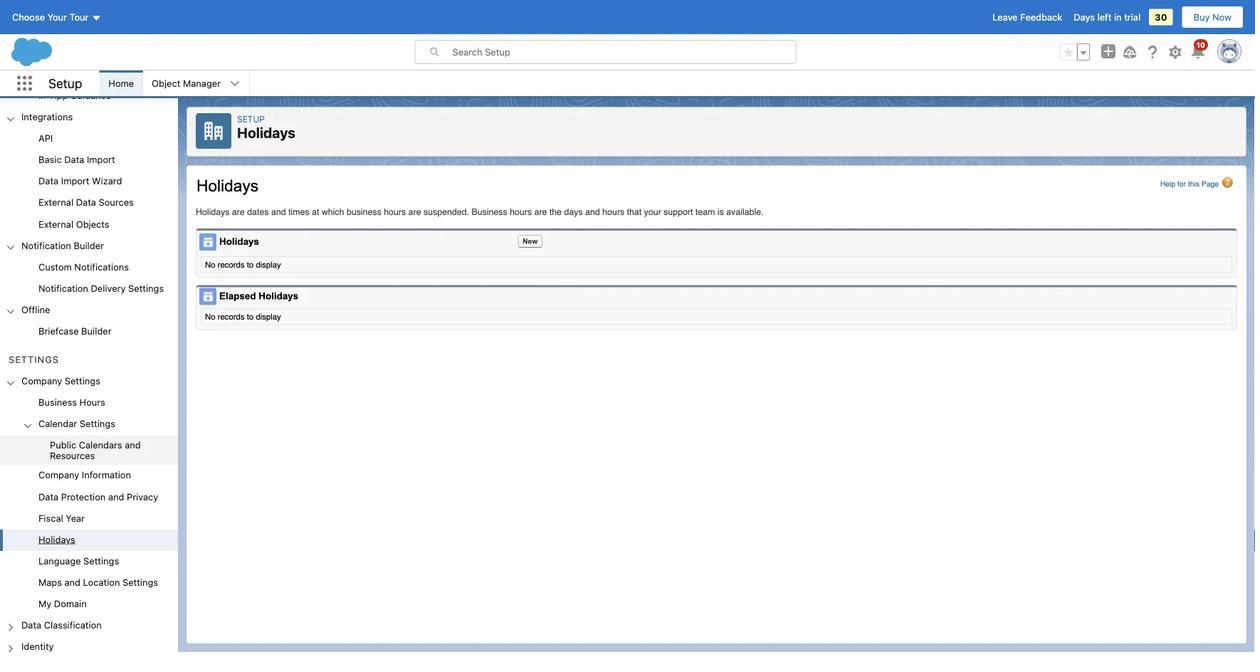 Task type: describe. For each thing, give the bounding box(es) containing it.
briefcase builder link
[[38, 326, 111, 339]]

1 horizontal spatial holidays
[[237, 124, 295, 141]]

notification for notification delivery settings
[[38, 283, 88, 294]]

information
[[82, 470, 131, 481]]

notification delivery settings
[[38, 283, 164, 294]]

data import wizard link
[[38, 176, 122, 189]]

notification builder tree item
[[0, 236, 178, 300]]

basic data import
[[38, 154, 115, 165]]

settings right location
[[122, 577, 158, 588]]

api link
[[38, 133, 53, 146]]

wizard
[[92, 176, 122, 187]]

in-app guidance link
[[38, 90, 111, 103]]

setup for setup
[[48, 76, 82, 91]]

trial
[[1124, 12, 1141, 22]]

notification builder
[[21, 240, 104, 251]]

integrations link
[[21, 112, 73, 125]]

business hours link
[[38, 397, 105, 410]]

basic data import link
[[38, 154, 115, 167]]

in-
[[38, 90, 50, 101]]

notification delivery settings link
[[38, 283, 164, 296]]

external for external objects
[[38, 219, 73, 229]]

builder for briefcase builder
[[81, 326, 111, 336]]

fiscal year link
[[38, 513, 85, 526]]

10
[[1197, 41, 1205, 49]]

data protection and privacy
[[38, 491, 158, 502]]

maps and location settings link
[[38, 577, 158, 590]]

integrations
[[21, 112, 73, 122]]

data import wizard
[[38, 176, 122, 187]]

notification for notification builder
[[21, 240, 71, 251]]

calendar settings
[[38, 419, 115, 429]]

company settings link
[[21, 376, 100, 389]]

settings up location
[[83, 556, 119, 566]]

year
[[66, 513, 85, 524]]

basic
[[38, 154, 62, 165]]

custom
[[38, 262, 72, 272]]

home link
[[100, 70, 142, 96]]

company information
[[38, 470, 131, 481]]

location
[[83, 577, 120, 588]]

30
[[1155, 12, 1167, 22]]

custom notifications link
[[38, 262, 129, 274]]

business hours
[[38, 397, 105, 408]]

language settings
[[38, 556, 119, 566]]

public
[[50, 440, 76, 451]]

company settings tree item
[[0, 372, 178, 616]]

object
[[152, 78, 180, 89]]

language settings link
[[38, 556, 119, 569]]

calendar settings link
[[38, 419, 115, 432]]

external for external data sources
[[38, 197, 73, 208]]

now
[[1212, 12, 1232, 22]]

offline
[[21, 304, 50, 315]]

public calendars and resources link
[[50, 440, 178, 461]]

notification builder link
[[21, 240, 104, 253]]

manager
[[183, 78, 221, 89]]

settings up "company settings"
[[9, 355, 59, 365]]

fiscal year
[[38, 513, 85, 524]]

company for company settings
[[21, 376, 62, 387]]

company for company information
[[38, 470, 79, 481]]

external data sources
[[38, 197, 134, 208]]

calendar
[[38, 419, 77, 429]]

my domain link
[[38, 598, 87, 611]]

holidays inside tree item
[[38, 534, 75, 545]]

company settings
[[21, 376, 100, 387]]

language
[[38, 556, 81, 566]]

and for protection
[[108, 491, 124, 502]]

days
[[1074, 12, 1095, 22]]

identity link
[[21, 641, 54, 652]]

import inside 'link'
[[61, 176, 89, 187]]

app
[[50, 90, 68, 101]]

choose your tour button
[[11, 6, 102, 28]]

in-app guidance
[[38, 90, 111, 101]]

feedback
[[1020, 12, 1062, 22]]

10 button
[[1190, 39, 1208, 61]]

object manager
[[152, 78, 221, 89]]

external objects link
[[38, 219, 109, 232]]

business
[[38, 397, 77, 408]]

integrations tree item
[[0, 107, 178, 236]]



Task type: locate. For each thing, give the bounding box(es) containing it.
holidays down the setup link at left top
[[237, 124, 295, 141]]

Search Setup text field
[[452, 41, 796, 63]]

settings
[[128, 283, 164, 294], [9, 355, 59, 365], [65, 376, 100, 387], [80, 419, 115, 429], [83, 556, 119, 566], [122, 577, 158, 588]]

data inside basic data import link
[[64, 154, 84, 165]]

in
[[1114, 12, 1122, 22]]

0 vertical spatial builder
[[74, 240, 104, 251]]

notification inside group
[[38, 283, 88, 294]]

2 horizontal spatial and
[[125, 440, 141, 451]]

data for import
[[38, 176, 59, 187]]

calendars
[[79, 440, 122, 451]]

group for integrations
[[0, 129, 178, 236]]

protection
[[61, 491, 106, 502]]

offline tree item
[[0, 300, 178, 343]]

api
[[38, 133, 53, 144]]

public calendars and resources tree item
[[0, 436, 178, 466]]

home
[[108, 78, 134, 89]]

fiscal
[[38, 513, 63, 524]]

notification up custom
[[21, 240, 71, 251]]

maps and location settings
[[38, 577, 158, 588]]

data up data import wizard
[[64, 154, 84, 165]]

1 vertical spatial external
[[38, 219, 73, 229]]

settings inside the notification builder "tree item"
[[128, 283, 164, 294]]

and for calendars
[[125, 440, 141, 451]]

data down basic
[[38, 176, 59, 187]]

builder
[[74, 240, 104, 251], [81, 326, 111, 336]]

and right 'calendars'
[[125, 440, 141, 451]]

settings up hours
[[65, 376, 100, 387]]

data classification
[[21, 620, 102, 631]]

offline link
[[21, 304, 50, 317]]

briefcase builder
[[38, 326, 111, 336]]

data inside data protection and privacy link
[[38, 491, 59, 502]]

data for classification
[[21, 620, 41, 631]]

0 horizontal spatial setup
[[48, 76, 82, 91]]

calendar settings tree item
[[0, 414, 178, 466]]

briefcase
[[38, 326, 79, 336]]

external up external objects
[[38, 197, 73, 208]]

settings up 'calendars'
[[80, 419, 115, 429]]

group containing business hours
[[0, 393, 178, 616]]

0 vertical spatial and
[[125, 440, 141, 451]]

public calendars and resources
[[50, 440, 141, 461]]

buy
[[1194, 12, 1210, 22]]

company up 'business'
[[21, 376, 62, 387]]

setup inside setup holidays
[[237, 114, 265, 124]]

0 vertical spatial external
[[38, 197, 73, 208]]

1 external from the top
[[38, 197, 73, 208]]

data inside data import wizard 'link'
[[38, 176, 59, 187]]

company information link
[[38, 470, 131, 483]]

holidays down fiscal year link
[[38, 534, 75, 545]]

leave feedback link
[[993, 12, 1062, 22]]

company down resources
[[38, 470, 79, 481]]

days left in trial
[[1074, 12, 1141, 22]]

and down information
[[108, 491, 124, 502]]

data up fiscal
[[38, 491, 59, 502]]

1 vertical spatial import
[[61, 176, 89, 187]]

leave
[[993, 12, 1018, 22]]

holidays
[[237, 124, 295, 141], [38, 534, 75, 545]]

setup link
[[237, 114, 265, 124]]

1 horizontal spatial setup
[[237, 114, 265, 124]]

external up notification builder
[[38, 219, 73, 229]]

data up identity
[[21, 620, 41, 631]]

setup for setup holidays
[[237, 114, 265, 124]]

my domain
[[38, 598, 87, 609]]

sources
[[99, 197, 134, 208]]

domain
[[54, 598, 87, 609]]

0 vertical spatial notification
[[21, 240, 71, 251]]

1 vertical spatial holidays
[[38, 534, 75, 545]]

privacy
[[127, 491, 158, 502]]

custom notifications
[[38, 262, 129, 272]]

group for notification builder
[[0, 257, 178, 300]]

data classification link
[[21, 620, 102, 633]]

data protection and privacy link
[[38, 491, 158, 504]]

0 horizontal spatial holidays
[[38, 534, 75, 545]]

choose
[[12, 12, 45, 22]]

hours
[[79, 397, 105, 408]]

setup holidays
[[237, 114, 295, 141]]

2 external from the top
[[38, 219, 73, 229]]

and inside maps and location settings link
[[64, 577, 80, 588]]

settings right delivery in the top left of the page
[[128, 283, 164, 294]]

external data sources link
[[38, 197, 134, 210]]

maps
[[38, 577, 62, 588]]

builder for notification builder
[[74, 240, 104, 251]]

left
[[1097, 12, 1112, 22]]

group
[[1060, 43, 1090, 61], [0, 129, 178, 236], [0, 257, 178, 300], [0, 393, 178, 616]]

1 vertical spatial setup
[[237, 114, 265, 124]]

buy now
[[1194, 12, 1232, 22]]

external
[[38, 197, 73, 208], [38, 219, 73, 229]]

holidays tree item
[[0, 530, 178, 551]]

builder right the briefcase
[[81, 326, 111, 336]]

0 vertical spatial import
[[87, 154, 115, 165]]

buy now button
[[1181, 6, 1244, 28]]

2 vertical spatial and
[[64, 577, 80, 588]]

and inside public calendars and resources
[[125, 440, 141, 451]]

import up wizard
[[87, 154, 115, 165]]

data
[[64, 154, 84, 165], [38, 176, 59, 187], [76, 197, 96, 208], [38, 491, 59, 502], [21, 620, 41, 631]]

identity
[[21, 641, 54, 652]]

0 horizontal spatial and
[[64, 577, 80, 588]]

0 vertical spatial holidays
[[237, 124, 295, 141]]

tour
[[69, 12, 89, 22]]

1 horizontal spatial and
[[108, 491, 124, 502]]

choose your tour
[[12, 12, 89, 22]]

my
[[38, 598, 51, 609]]

import down basic data import link
[[61, 176, 89, 187]]

data inside external data sources link
[[76, 197, 96, 208]]

your
[[47, 12, 67, 22]]

group for company settings
[[0, 393, 178, 616]]

builder down objects
[[74, 240, 104, 251]]

guidance
[[70, 90, 111, 101]]

and down "language settings" link
[[64, 577, 80, 588]]

notifications
[[74, 262, 129, 272]]

builder inside notification builder link
[[74, 240, 104, 251]]

0 vertical spatial company
[[21, 376, 62, 387]]

1 vertical spatial company
[[38, 470, 79, 481]]

0 vertical spatial setup
[[48, 76, 82, 91]]

group containing custom notifications
[[0, 257, 178, 300]]

group containing api
[[0, 129, 178, 236]]

object manager link
[[143, 70, 229, 96]]

classification
[[44, 620, 102, 631]]

external objects
[[38, 219, 109, 229]]

and inside data protection and privacy link
[[108, 491, 124, 502]]

1 vertical spatial and
[[108, 491, 124, 502]]

1 vertical spatial notification
[[38, 283, 88, 294]]

objects
[[76, 219, 109, 229]]

data down data import wizard 'link'
[[76, 197, 96, 208]]

data inside data classification link
[[21, 620, 41, 631]]

notification
[[21, 240, 71, 251], [38, 283, 88, 294]]

and
[[125, 440, 141, 451], [108, 491, 124, 502], [64, 577, 80, 588]]

holidays link
[[38, 534, 75, 547]]

company inside group
[[38, 470, 79, 481]]

builder inside briefcase builder link
[[81, 326, 111, 336]]

resources
[[50, 451, 95, 461]]

1 vertical spatial builder
[[81, 326, 111, 336]]

setup
[[48, 76, 82, 91], [237, 114, 265, 124]]

leave feedback
[[993, 12, 1062, 22]]

notification down custom
[[38, 283, 88, 294]]

data for protection
[[38, 491, 59, 502]]



Task type: vqa. For each thing, say whether or not it's contained in the screenshot.
recently viewed "Status"
no



